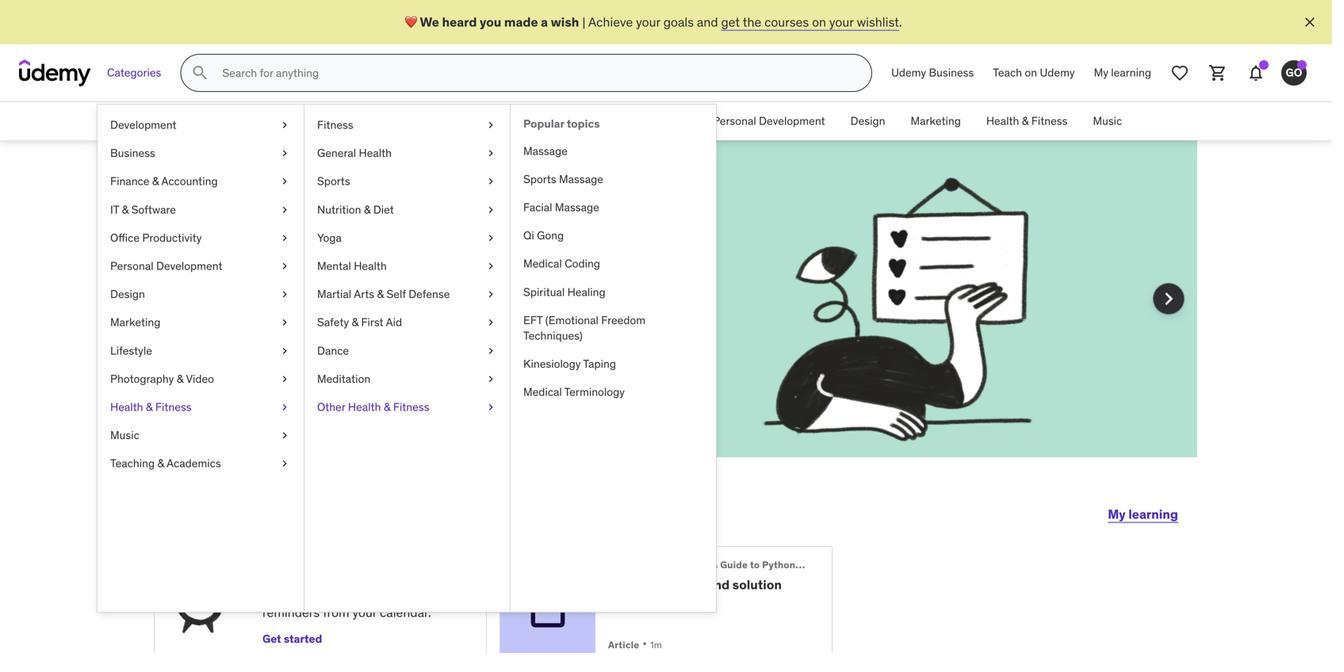 Task type: describe. For each thing, give the bounding box(es) containing it.
coding
[[565, 257, 600, 271]]

qi
[[523, 228, 534, 243]]

goals
[[664, 14, 694, 30]]

wishlist inside get the courses on your wishlist
[[211, 314, 253, 330]]

schedule time to learn a little each day adds up. get reminders from your calendar.
[[263, 563, 431, 621]]

and take the first step toward your goals.
[[253, 314, 486, 330]]

xsmall image for it & software
[[278, 202, 291, 218]]

0 vertical spatial courses
[[765, 14, 809, 30]]

up.
[[386, 587, 403, 603]]

from
[[323, 605, 349, 621]]

true.
[[335, 296, 361, 312]]

marketing link for lifestyle
[[98, 309, 304, 337]]

xsmall image for personal development
[[278, 259, 291, 274]]

general health link
[[305, 139, 510, 167]]

sports for sports massage
[[523, 172, 556, 186]]

you have alerts image
[[1298, 60, 1307, 70]]

lifestyle link
[[98, 337, 304, 365]]

xsmall image for nutrition & diet
[[485, 202, 497, 218]]

popular topics
[[523, 117, 600, 131]]

medical coding link
[[511, 250, 716, 278]]

it & software for lifestyle
[[110, 202, 176, 217]]

arts
[[354, 287, 374, 301]]

xsmall image for health & fitness
[[278, 400, 291, 415]]

software for lifestyle
[[131, 202, 176, 217]]

nutrition & diet
[[317, 202, 394, 217]]

health down teach
[[986, 114, 1019, 128]]

finance
[[110, 174, 149, 189]]

guide
[[720, 559, 748, 571]]

xsmall image for teaching & academics
[[278, 456, 291, 472]]

fitness link
[[305, 111, 510, 139]]

xsmall image for general health
[[485, 146, 497, 161]]

health for mental health
[[354, 259, 387, 273]]

fitness inside fitness link
[[317, 118, 353, 132]]

defense
[[409, 287, 450, 301]]

xsmall image for fitness
[[485, 117, 497, 133]]

wishlist image
[[1171, 63, 1190, 82]]

0 vertical spatial wishlist
[[857, 14, 899, 30]]

step
[[355, 314, 380, 330]]

xsmall image for marketing
[[278, 315, 291, 331]]

marketing for lifestyle
[[110, 315, 160, 330]]

carousel element
[[135, 140, 1198, 496]]

learning for bottom my learning "link"
[[1129, 506, 1179, 523]]

each
[[302, 587, 329, 603]]

❤️
[[405, 14, 417, 30]]

xsmall image for other health & fitness
[[485, 400, 497, 415]]

design link for health & fitness
[[838, 102, 898, 140]]

2 udemy from the left
[[1040, 66, 1075, 80]]

let's
[[154, 495, 214, 528]]

development for lifestyle
[[156, 259, 222, 273]]

time
[[211, 296, 239, 312]]

medical coding
[[523, 257, 600, 271]]

1 horizontal spatial music link
[[1081, 102, 1135, 140]]

|
[[582, 14, 586, 30]]

massage for sports massage
[[559, 172, 603, 186]]

a inside the did you make a wish?
[[433, 209, 451, 251]]

little
[[273, 587, 299, 603]]

medical terminology link
[[511, 378, 716, 407]]

calendar.
[[380, 605, 431, 621]]

personal development link for health & fitness
[[700, 102, 838, 140]]

0 vertical spatial the
[[743, 14, 762, 30]]

2 horizontal spatial business
[[929, 66, 974, 80]]

accounting
[[161, 174, 218, 189]]

martial
[[317, 287, 351, 301]]

it & software link for lifestyle
[[98, 196, 304, 224]]

achieve
[[588, 14, 633, 30]]

facial massage link
[[511, 194, 716, 222]]

personal development for lifestyle
[[110, 259, 222, 273]]

xsmall image for meditation
[[485, 371, 497, 387]]

get inside schedule time to learn a little each day adds up. get reminders from your calendar.
[[406, 587, 427, 603]]

kinesiology taping link
[[511, 350, 716, 378]]

0 horizontal spatial health & fitness
[[110, 400, 192, 414]]

0 vertical spatial you
[[480, 14, 501, 30]]

xsmall image for martial arts & self defense
[[485, 287, 497, 302]]

office for lifestyle
[[110, 231, 140, 245]]

0 horizontal spatial health & fitness link
[[98, 393, 304, 422]]

next image
[[1156, 286, 1182, 312]]

on inside teach on udemy link
[[1025, 66, 1037, 80]]

photography & video
[[110, 372, 214, 386]]

meditation
[[317, 372, 371, 386]]

teach on udemy link
[[984, 54, 1085, 92]]

get the courses on your wishlist link
[[211, 296, 499, 330]]

(emotional
[[545, 313, 599, 327]]

fitness down teach on udemy link at the top
[[1032, 114, 1068, 128]]

first
[[361, 315, 384, 330]]

healing
[[568, 285, 606, 299]]

get the courses on your wishlist link
[[721, 14, 899, 30]]

xsmall image for office productivity
[[278, 230, 291, 246]]

0 vertical spatial and
[[697, 14, 718, 30]]

learning,
[[285, 495, 400, 528]]

close image
[[1302, 14, 1318, 30]]

business link for health & fitness
[[289, 102, 359, 140]]

office productivity for lifestyle
[[110, 231, 202, 245]]

your inside schedule time to learn a little each day adds up. get reminders from your calendar.
[[353, 605, 377, 621]]

dance link
[[305, 337, 510, 365]]

learn
[[368, 563, 399, 579]]

my learning for my learning "link" to the top
[[1094, 66, 1152, 80]]

come
[[301, 296, 332, 312]]

mental health link
[[305, 252, 510, 280]]

go link
[[1275, 54, 1313, 92]]

nutrition
[[317, 202, 361, 217]]

we
[[420, 14, 439, 30]]

design for health & fitness
[[851, 114, 885, 128]]

did you make a wish?
[[211, 209, 451, 290]]

xsmall image for development
[[278, 117, 291, 133]]

xsmall image for design
[[278, 287, 291, 302]]

finance & accounting link
[[98, 167, 304, 196]]

freedom
[[601, 313, 646, 327]]

eft (emotional freedom techniques) link
[[511, 306, 716, 350]]

xsmall image for dance
[[485, 343, 497, 359]]

yoga
[[317, 231, 342, 245]]

wish
[[551, 14, 579, 30]]

get started button
[[263, 629, 322, 651]]

to inside the ultimate beginners guide to python programming 11. homework and solution
[[750, 559, 760, 571]]

1 vertical spatial my learning link
[[1108, 496, 1179, 534]]

and inside the ultimate beginners guide to python programming 11. homework and solution
[[707, 577, 730, 593]]

development link
[[98, 111, 304, 139]]

martial arts & self defense
[[317, 287, 450, 301]]

1 horizontal spatial health & fitness link
[[974, 102, 1081, 140]]

get started
[[263, 632, 322, 647]]

lifestyle
[[110, 344, 152, 358]]

it for health & fitness
[[505, 114, 514, 128]]

adds
[[355, 587, 383, 603]]

article
[[608, 639, 639, 652]]

1 vertical spatial music link
[[98, 422, 304, 450]]

my for my learning "link" to the top
[[1094, 66, 1109, 80]]

python
[[762, 559, 796, 571]]

reminders
[[263, 605, 320, 621]]

0 vertical spatial music
[[1093, 114, 1122, 128]]

solution
[[733, 577, 782, 593]]

take
[[280, 314, 305, 330]]

get
[[721, 14, 740, 30]]

0 horizontal spatial music
[[110, 428, 139, 443]]

the
[[608, 559, 625, 571]]

2 vertical spatial the
[[308, 314, 327, 330]]

kinesiology
[[523, 357, 581, 371]]

1 unread notification image
[[1259, 60, 1269, 70]]

a
[[263, 587, 270, 603]]

started
[[284, 632, 322, 647]]

❤️   we heard you made a wish | achieve your goals and get the courses on your wishlist .
[[405, 14, 902, 30]]

safety & first aid
[[317, 315, 402, 330]]

massage link
[[511, 137, 716, 165]]

personal for health & fitness
[[713, 114, 756, 128]]

other
[[317, 400, 345, 414]]

medical for medical coding
[[523, 257, 562, 271]]

1 udemy from the left
[[891, 66, 926, 80]]



Task type: vqa. For each thing, say whether or not it's contained in the screenshot.
Get within Schedule time to learn A little each day adds up. Get reminders from your calendar.
yes



Task type: locate. For each thing, give the bounding box(es) containing it.
0 horizontal spatial music link
[[98, 422, 304, 450]]

1 horizontal spatial design
[[851, 114, 885, 128]]

get for started
[[263, 632, 281, 647]]

office
[[596, 114, 626, 128], [110, 231, 140, 245]]

productivity down finance & accounting
[[142, 231, 202, 245]]

marketing link down udemy business link
[[898, 102, 974, 140]]

xsmall image inside martial arts & self defense link
[[485, 287, 497, 302]]

safety
[[317, 315, 349, 330]]

techniques)
[[523, 329, 583, 343]]

general health
[[317, 146, 392, 160]]

massage up facial massage
[[559, 172, 603, 186]]

to inside schedule time to learn a little each day adds up. get reminders from your calendar.
[[353, 563, 365, 579]]

safety & first aid link
[[305, 309, 510, 337]]

business for lifestyle
[[110, 146, 155, 160]]

2 horizontal spatial get
[[406, 587, 427, 603]]

xsmall image inside nutrition & diet link
[[485, 202, 497, 218]]

0 horizontal spatial a
[[433, 209, 451, 251]]

your down defense
[[425, 314, 449, 330]]

get for the
[[364, 296, 385, 312]]

your down the adds
[[353, 605, 377, 621]]

get inside button
[[263, 632, 281, 647]]

medical down "kinesiology"
[[523, 385, 562, 399]]

health up the arts
[[354, 259, 387, 273]]

courses
[[765, 14, 809, 30], [410, 296, 454, 312]]

xsmall image inside it & software link
[[278, 202, 291, 218]]

the ultimate beginners guide to python programming 11. homework and solution
[[608, 559, 862, 593]]

productivity for health & fitness
[[628, 114, 688, 128]]

sports massage
[[523, 172, 603, 186]]

1 vertical spatial music
[[110, 428, 139, 443]]

1 horizontal spatial get
[[364, 296, 385, 312]]

0 horizontal spatial to
[[242, 296, 253, 312]]

health for other health & fitness
[[348, 400, 381, 414]]

1 horizontal spatial personal
[[713, 114, 756, 128]]

0 horizontal spatial sports
[[317, 174, 350, 189]]

it for lifestyle
[[110, 202, 119, 217]]

1 vertical spatial on
[[1025, 66, 1037, 80]]

1 vertical spatial marketing
[[110, 315, 160, 330]]

0 vertical spatial office
[[596, 114, 626, 128]]

academics
[[167, 457, 221, 471]]

courses up toward
[[410, 296, 454, 312]]

office productivity link
[[583, 102, 700, 140], [98, 224, 304, 252]]

0 horizontal spatial it & software
[[110, 202, 176, 217]]

health right other at the left bottom of the page
[[348, 400, 381, 414]]

business up general
[[302, 114, 347, 128]]

the inside get the courses on your wishlist
[[388, 296, 407, 312]]

self
[[387, 287, 406, 301]]

2 vertical spatial massage
[[555, 200, 599, 215]]

medical down "qi gong"
[[523, 257, 562, 271]]

business up 'finance' at left
[[110, 146, 155, 160]]

1 horizontal spatial music
[[1093, 114, 1122, 128]]

0 vertical spatial software
[[526, 114, 571, 128]]

go
[[1286, 66, 1303, 80]]

on inside get the courses on your wishlist
[[457, 296, 472, 312]]

software down search for anything text box
[[526, 114, 571, 128]]

0 horizontal spatial office productivity link
[[98, 224, 304, 252]]

article • 1m
[[608, 636, 662, 652]]

my learning for bottom my learning "link"
[[1108, 506, 1179, 523]]

0 horizontal spatial make
[[256, 296, 287, 312]]

2 vertical spatial and
[[707, 577, 730, 593]]

xsmall image inside other health & fitness link
[[485, 400, 497, 415]]

business left teach
[[929, 66, 974, 80]]

personal for lifestyle
[[110, 259, 154, 273]]

xsmall image inside meditation link
[[485, 371, 497, 387]]

the up "aid"
[[388, 296, 407, 312]]

1 vertical spatial it
[[110, 202, 119, 217]]

0 vertical spatial marketing link
[[898, 102, 974, 140]]

personal development link
[[700, 102, 838, 140], [98, 252, 304, 280]]

sports for sports
[[317, 174, 350, 189]]

massage inside sports massage link
[[559, 172, 603, 186]]

meditation link
[[305, 365, 510, 393]]

video
[[186, 372, 214, 386]]

you inside the did you make a wish?
[[275, 209, 333, 251]]

software for health & fitness
[[526, 114, 571, 128]]

to right the time
[[242, 296, 253, 312]]

my for bottom my learning "link"
[[1108, 506, 1126, 523]]

fitness up general
[[317, 118, 353, 132]]

fitness down meditation link
[[393, 400, 429, 414]]

your up "goals." on the left of page
[[475, 296, 499, 312]]

marketing for health & fitness
[[911, 114, 961, 128]]

make inside the did you make a wish?
[[339, 209, 426, 251]]

it left popular
[[505, 114, 514, 128]]

software down finance & accounting
[[131, 202, 176, 217]]

your left goals
[[636, 14, 661, 30]]

xsmall image for sports
[[485, 174, 497, 189]]

xsmall image for mental health
[[485, 259, 497, 274]]

1 vertical spatial make
[[256, 296, 287, 312]]

your left .
[[829, 14, 854, 30]]

0 vertical spatial personal
[[713, 114, 756, 128]]

personal development for health & fitness
[[713, 114, 825, 128]]

0 horizontal spatial personal
[[110, 259, 154, 273]]

to inside the carousel element
[[242, 296, 253, 312]]

start
[[219, 495, 280, 528]]

qi gong link
[[511, 222, 716, 250]]

0 horizontal spatial marketing
[[110, 315, 160, 330]]

other health & fitness element
[[510, 105, 716, 612]]

xsmall image inside fitness link
[[485, 117, 497, 133]]

office productivity up massage link
[[596, 114, 688, 128]]

0 vertical spatial health & fitness link
[[974, 102, 1081, 140]]

xsmall image for photography & video
[[278, 371, 291, 387]]

xsmall image inside design link
[[278, 287, 291, 302]]

get left started
[[263, 632, 281, 647]]

it
[[290, 296, 298, 312]]

0 vertical spatial my learning link
[[1085, 54, 1161, 92]]

courses inside get the courses on your wishlist
[[410, 296, 454, 312]]

udemy business link
[[882, 54, 984, 92]]

business link
[[289, 102, 359, 140], [98, 139, 304, 167]]

wishlist down the time
[[211, 314, 253, 330]]

0 horizontal spatial it
[[110, 202, 119, 217]]

xsmall image for music
[[278, 428, 291, 443]]

0 vertical spatial it
[[505, 114, 514, 128]]

spiritual
[[523, 285, 565, 299]]

massage for facial massage
[[555, 200, 599, 215]]

you left made
[[480, 14, 501, 30]]

0 horizontal spatial productivity
[[142, 231, 202, 245]]

kinesiology taping
[[523, 357, 616, 371]]

xsmall image inside "yoga" link
[[485, 230, 497, 246]]

1 vertical spatial office productivity
[[110, 231, 202, 245]]

xsmall image inside safety & first aid link
[[485, 315, 497, 331]]

1 horizontal spatial office productivity link
[[583, 102, 700, 140]]

.
[[899, 14, 902, 30]]

0 vertical spatial music link
[[1081, 102, 1135, 140]]

it & software for health & fitness
[[505, 114, 571, 128]]

2 vertical spatial business
[[110, 146, 155, 160]]

on
[[812, 14, 826, 30], [1025, 66, 1037, 80], [457, 296, 472, 312]]

taping
[[583, 357, 616, 371]]

2 horizontal spatial on
[[1025, 66, 1037, 80]]

2 horizontal spatial to
[[750, 559, 760, 571]]

1 horizontal spatial business
[[302, 114, 347, 128]]

productivity for lifestyle
[[142, 231, 202, 245]]

0 horizontal spatial you
[[275, 209, 333, 251]]

a up mental health 'link'
[[433, 209, 451, 251]]

0 horizontal spatial wishlist
[[211, 314, 253, 330]]

0 vertical spatial health & fitness
[[986, 114, 1068, 128]]

xsmall image for yoga
[[485, 230, 497, 246]]

0 horizontal spatial marketing link
[[98, 309, 304, 337]]

make up mental health 'link'
[[339, 209, 426, 251]]

1 horizontal spatial on
[[812, 14, 826, 30]]

and left get
[[697, 14, 718, 30]]

marketing down udemy business link
[[911, 114, 961, 128]]

xsmall image inside lifestyle link
[[278, 343, 291, 359]]

health inside 'link'
[[354, 259, 387, 273]]

development inside 'link'
[[110, 118, 177, 132]]

medical inside medical terminology 'link'
[[523, 385, 562, 399]]

0 horizontal spatial get
[[263, 632, 281, 647]]

office productivity for health & fitness
[[596, 114, 688, 128]]

massage inside massage link
[[523, 144, 568, 158]]

1 vertical spatial office productivity link
[[98, 224, 304, 252]]

a left "wish"
[[541, 14, 548, 30]]

1 horizontal spatial make
[[339, 209, 426, 251]]

my
[[1094, 66, 1109, 80], [1108, 506, 1126, 523]]

0 vertical spatial business
[[929, 66, 974, 80]]

1 horizontal spatial it & software
[[505, 114, 571, 128]]

1 vertical spatial business
[[302, 114, 347, 128]]

time
[[322, 563, 350, 579]]

toward
[[383, 314, 422, 330]]

it & software
[[505, 114, 571, 128], [110, 202, 176, 217]]

notifications image
[[1247, 63, 1266, 82]]

sports
[[523, 172, 556, 186], [317, 174, 350, 189]]

development for health & fitness
[[759, 114, 825, 128]]

0 vertical spatial it & software
[[505, 114, 571, 128]]

2 vertical spatial on
[[457, 296, 472, 312]]

medical for medical terminology
[[523, 385, 562, 399]]

your
[[636, 14, 661, 30], [829, 14, 854, 30], [475, 296, 499, 312], [425, 314, 449, 330], [353, 605, 377, 621]]

did
[[211, 209, 269, 251]]

health & fitness down photography
[[110, 400, 192, 414]]

xsmall image for lifestyle
[[278, 343, 291, 359]]

marketing up lifestyle
[[110, 315, 160, 330]]

mental health
[[317, 259, 387, 273]]

wish?
[[211, 249, 304, 290]]

1 horizontal spatial to
[[353, 563, 365, 579]]

1 horizontal spatial courses
[[765, 14, 809, 30]]

0 vertical spatial massage
[[523, 144, 568, 158]]

gary
[[405, 495, 469, 528]]

it & software link for health & fitness
[[492, 102, 583, 140]]

0 horizontal spatial design
[[110, 287, 145, 301]]

get
[[364, 296, 385, 312], [406, 587, 427, 603], [263, 632, 281, 647]]

1 vertical spatial health & fitness
[[110, 400, 192, 414]]

1 vertical spatial get
[[406, 587, 427, 603]]

massage down the sports massage
[[555, 200, 599, 215]]

diet
[[373, 202, 394, 217]]

xsmall image inside mental health 'link'
[[485, 259, 497, 274]]

1 vertical spatial marketing link
[[98, 309, 304, 337]]

qi gong
[[523, 228, 564, 243]]

the
[[743, 14, 762, 30], [388, 296, 407, 312], [308, 314, 327, 330]]

2 vertical spatial get
[[263, 632, 281, 647]]

office productivity down finance & accounting
[[110, 231, 202, 245]]

make for you
[[339, 209, 426, 251]]

productivity up massage link
[[628, 114, 688, 128]]

yoga link
[[305, 224, 510, 252]]

get inside get the courses on your wishlist
[[364, 296, 385, 312]]

udemy image
[[19, 59, 91, 86]]

it & software link
[[492, 102, 583, 140], [98, 196, 304, 224]]

health right general
[[359, 146, 392, 160]]

submit search image
[[191, 63, 210, 82]]

and inside the carousel element
[[256, 314, 278, 330]]

office productivity link for lifestyle
[[98, 224, 304, 252]]

spiritual healing link
[[511, 278, 716, 306]]

2 horizontal spatial the
[[743, 14, 762, 30]]

1 vertical spatial the
[[388, 296, 407, 312]]

the right get
[[743, 14, 762, 30]]

it & software down search for anything text box
[[505, 114, 571, 128]]

xsmall image inside the photography & video link
[[278, 371, 291, 387]]

1 vertical spatial it & software link
[[98, 196, 304, 224]]

my learning link
[[1085, 54, 1161, 92], [1108, 496, 1179, 534]]

marketing
[[911, 114, 961, 128], [110, 315, 160, 330]]

it down 'finance' at left
[[110, 202, 119, 217]]

time to make it come true.
[[211, 296, 364, 312]]

0 vertical spatial medical
[[523, 257, 562, 271]]

0 vertical spatial get
[[364, 296, 385, 312]]

0 vertical spatial a
[[541, 14, 548, 30]]

make for to
[[256, 296, 287, 312]]

wishlist up udemy business
[[857, 14, 899, 30]]

teach on udemy
[[993, 66, 1075, 80]]

office down 'finance' at left
[[110, 231, 140, 245]]

productivity
[[628, 114, 688, 128], [142, 231, 202, 245]]

0 horizontal spatial personal development
[[110, 259, 222, 273]]

Search for anything text field
[[219, 59, 853, 86]]

photography & video link
[[98, 365, 304, 393]]

1 horizontal spatial the
[[388, 296, 407, 312]]

0 vertical spatial productivity
[[628, 114, 688, 128]]

xsmall image inside development 'link'
[[278, 117, 291, 133]]

xsmall image inside general health link
[[485, 146, 497, 161]]

let's start learning, gary
[[154, 495, 469, 528]]

1 horizontal spatial office
[[596, 114, 626, 128]]

homework
[[626, 577, 704, 593]]

get up first
[[364, 296, 385, 312]]

0 vertical spatial design link
[[838, 102, 898, 140]]

0 vertical spatial make
[[339, 209, 426, 251]]

0 vertical spatial marketing
[[911, 114, 961, 128]]

it
[[505, 114, 514, 128], [110, 202, 119, 217]]

xsmall image
[[278, 117, 291, 133], [278, 174, 291, 189], [278, 202, 291, 218], [485, 202, 497, 218], [278, 259, 291, 274], [485, 259, 497, 274], [278, 287, 291, 302], [485, 315, 497, 331], [278, 371, 291, 387], [278, 400, 291, 415], [278, 428, 291, 443]]

learning
[[1111, 66, 1152, 80], [1129, 506, 1179, 523]]

learning for my learning "link" to the top
[[1111, 66, 1152, 80]]

eft
[[523, 313, 543, 327]]

sports down general
[[317, 174, 350, 189]]

1 horizontal spatial marketing
[[911, 114, 961, 128]]

1 vertical spatial it & software
[[110, 202, 176, 217]]

1 vertical spatial massage
[[559, 172, 603, 186]]

fitness inside other health & fitness link
[[393, 400, 429, 414]]

business for health & fitness
[[302, 114, 347, 128]]

office productivity link for health & fitness
[[583, 102, 700, 140]]

1 horizontal spatial office productivity
[[596, 114, 688, 128]]

business link up general
[[289, 102, 359, 140]]

business link up "accounting"
[[98, 139, 304, 167]]

massage down popular
[[523, 144, 568, 158]]

facial
[[523, 200, 552, 215]]

xsmall image for business
[[278, 146, 291, 161]]

martial arts & self defense link
[[305, 280, 510, 309]]

mental
[[317, 259, 351, 273]]

udemy down .
[[891, 66, 926, 80]]

xsmall image inside sports link
[[485, 174, 497, 189]]

1 vertical spatial learning
[[1129, 506, 1179, 523]]

shopping cart with 0 items image
[[1209, 63, 1228, 82]]

heard
[[442, 14, 477, 30]]

massage
[[523, 144, 568, 158], [559, 172, 603, 186], [555, 200, 599, 215]]

health & fitness link down the 'video'
[[98, 393, 304, 422]]

sports up facial
[[523, 172, 556, 186]]

office productivity link down "finance & accounting" link
[[98, 224, 304, 252]]

massage inside facial massage link
[[555, 200, 599, 215]]

0 vertical spatial learning
[[1111, 66, 1152, 80]]

a
[[541, 14, 548, 30], [433, 209, 451, 251]]

and left take
[[256, 314, 278, 330]]

design link for lifestyle
[[98, 280, 304, 309]]

0 vertical spatial my
[[1094, 66, 1109, 80]]

it & software down 'finance' at left
[[110, 202, 176, 217]]

personal development link for lifestyle
[[98, 252, 304, 280]]

marketing link up the 'video'
[[98, 309, 304, 337]]

11. homework and solution link
[[608, 577, 807, 593]]

fitness down photography & video
[[155, 400, 192, 414]]

it & software link down "accounting"
[[98, 196, 304, 224]]

xsmall image inside the personal development 'link'
[[278, 259, 291, 274]]

1 vertical spatial you
[[275, 209, 333, 251]]

udemy right teach
[[1040, 66, 1075, 80]]

xsmall image
[[485, 117, 497, 133], [278, 146, 291, 161], [485, 146, 497, 161], [485, 174, 497, 189], [278, 230, 291, 246], [485, 230, 497, 246], [485, 287, 497, 302], [278, 315, 291, 331], [278, 343, 291, 359], [485, 343, 497, 359], [485, 371, 497, 387], [485, 400, 497, 415], [278, 456, 291, 472]]

1 vertical spatial personal
[[110, 259, 154, 273]]

1 horizontal spatial marketing link
[[898, 102, 974, 140]]

health
[[986, 114, 1019, 128], [359, 146, 392, 160], [354, 259, 387, 273], [110, 400, 143, 414], [348, 400, 381, 414]]

it & software link down search for anything text box
[[492, 102, 583, 140]]

1 vertical spatial wishlist
[[211, 314, 253, 330]]

you up mental
[[275, 209, 333, 251]]

xsmall image inside 'music' link
[[278, 428, 291, 443]]

my learning inside "link"
[[1094, 66, 1152, 80]]

office productivity link up sports massage link
[[583, 102, 700, 140]]

first
[[330, 314, 352, 330]]

and down guide
[[707, 577, 730, 593]]

gong
[[537, 228, 564, 243]]

1 vertical spatial productivity
[[142, 231, 202, 245]]

get up calendar.
[[406, 587, 427, 603]]

eft (emotional freedom techniques)
[[523, 313, 646, 343]]

health & fitness link down teach on udemy link at the top
[[974, 102, 1081, 140]]

1 medical from the top
[[523, 257, 562, 271]]

2 medical from the top
[[523, 385, 562, 399]]

health & fitness
[[986, 114, 1068, 128], [110, 400, 192, 414]]

health & fitness down teach on udemy link at the top
[[986, 114, 1068, 128]]

0 horizontal spatial software
[[131, 202, 176, 217]]

get the courses on your wishlist
[[211, 296, 499, 330]]

xsmall image inside dance link
[[485, 343, 497, 359]]

sports inside other health & fitness element
[[523, 172, 556, 186]]

xsmall image inside teaching & academics link
[[278, 456, 291, 472]]

finance & accounting
[[110, 174, 218, 189]]

1 vertical spatial health & fitness link
[[98, 393, 304, 422]]

health for general health
[[359, 146, 392, 160]]

design for lifestyle
[[110, 287, 145, 301]]

0 vertical spatial personal development
[[713, 114, 825, 128]]

to right time
[[353, 563, 365, 579]]

1 horizontal spatial wishlist
[[857, 14, 899, 30]]

goals.
[[452, 314, 486, 330]]

1 horizontal spatial it & software link
[[492, 102, 583, 140]]

categories button
[[98, 54, 171, 92]]

0 vertical spatial personal development link
[[700, 102, 838, 140]]

0 horizontal spatial design link
[[98, 280, 304, 309]]

schedule
[[263, 563, 319, 579]]

0 horizontal spatial courses
[[410, 296, 454, 312]]

courses right get
[[765, 14, 809, 30]]

the down 'come'
[[308, 314, 327, 330]]

xsmall image for safety & first aid
[[485, 315, 497, 331]]

make left it
[[256, 296, 287, 312]]

other health & fitness link
[[305, 393, 510, 422]]

1 horizontal spatial it
[[505, 114, 514, 128]]

terminology
[[564, 385, 625, 399]]

sports massage link
[[511, 165, 716, 194]]

health down photography
[[110, 400, 143, 414]]

to up 'solution'
[[750, 559, 760, 571]]

personal development
[[713, 114, 825, 128], [110, 259, 222, 273]]

office up massage link
[[596, 114, 626, 128]]

business link for lifestyle
[[98, 139, 304, 167]]

office for health & fitness
[[596, 114, 626, 128]]

xsmall image for finance & accounting
[[278, 174, 291, 189]]

1 horizontal spatial sports
[[523, 172, 556, 186]]

xsmall image inside "finance & accounting" link
[[278, 174, 291, 189]]

marketing link for health & fitness
[[898, 102, 974, 140]]

your inside get the courses on your wishlist
[[475, 296, 499, 312]]

my learning
[[1094, 66, 1152, 80], [1108, 506, 1179, 523]]



